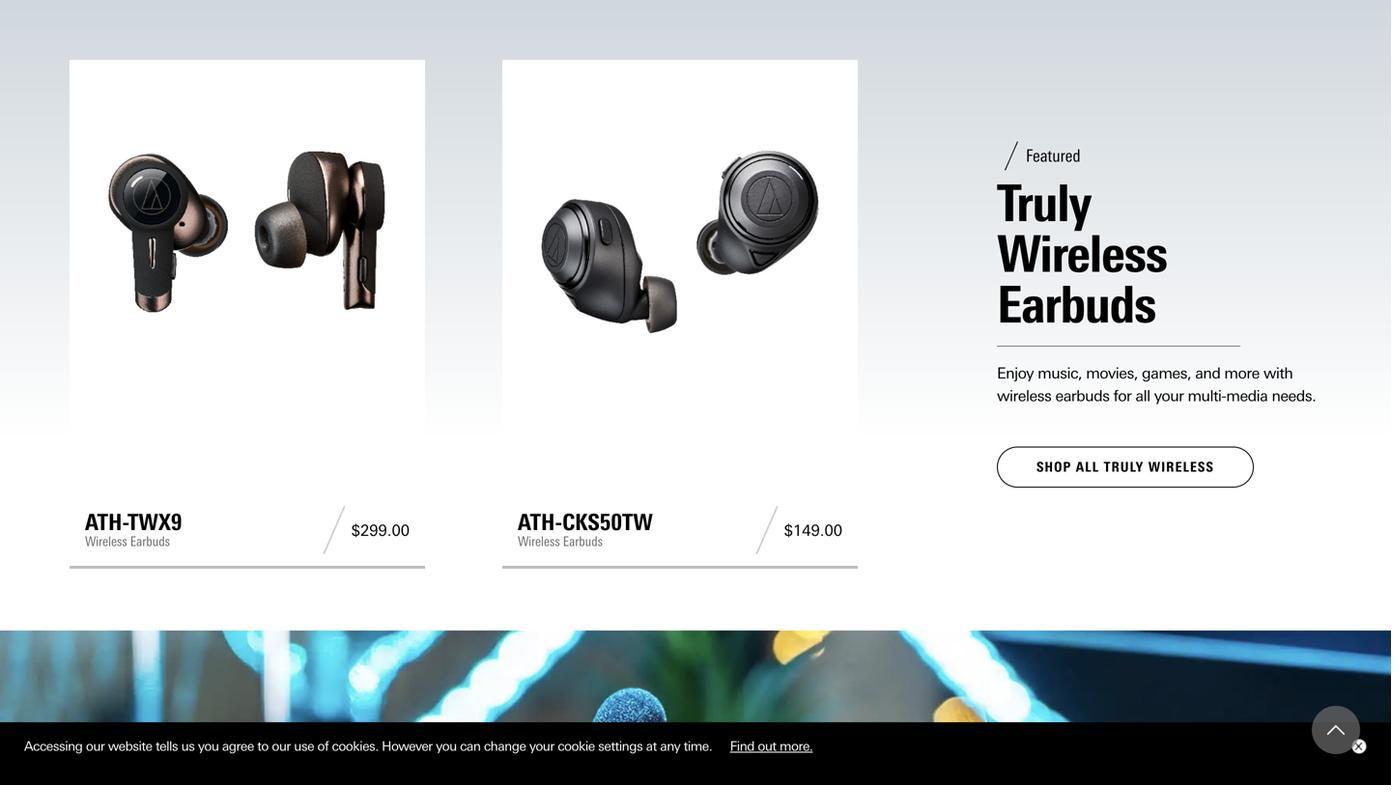 Task type: locate. For each thing, give the bounding box(es) containing it.
shop
[[1037, 459, 1072, 475]]

$149.00
[[784, 522, 842, 539]]

cks50tw
[[562, 509, 653, 536]]

you
[[198, 739, 219, 754], [436, 739, 457, 754]]

settings
[[598, 739, 643, 754]]

earbuds inside ath-cks50tw wireless earbuds
[[563, 534, 603, 550]]

cookies.
[[332, 739, 378, 754]]

enjoy
[[997, 365, 1034, 382]]

2 ath- from the left
[[518, 509, 562, 536]]

earbuds for ath-twx9
[[130, 534, 170, 550]]

all
[[1076, 459, 1099, 475]]

0 horizontal spatial divider line image
[[318, 506, 351, 555]]

truly
[[997, 173, 1091, 234], [1104, 459, 1144, 475]]

0 horizontal spatial you
[[198, 739, 219, 754]]

earbuds
[[997, 274, 1156, 335], [130, 534, 170, 550], [563, 534, 603, 550]]

0 vertical spatial your
[[1154, 388, 1184, 405]]

earbuds inside ath-twx9 wireless earbuds
[[130, 534, 170, 550]]

our
[[86, 739, 105, 754], [272, 739, 291, 754]]

1 horizontal spatial ath-
[[518, 509, 562, 536]]

and
[[1195, 365, 1220, 382]]

1 horizontal spatial your
[[1154, 388, 1184, 405]]

all
[[1135, 388, 1150, 405]]

headphones |audio-technica image
[[0, 631, 1391, 785]]

0 horizontal spatial earbuds
[[130, 534, 170, 550]]

shop all truly wireless button
[[997, 447, 1254, 488]]

you right us
[[198, 739, 219, 754]]

2 our from the left
[[272, 739, 291, 754]]

0 vertical spatial truly
[[997, 173, 1091, 234]]

0 horizontal spatial truly
[[997, 173, 1091, 234]]

you left can at the left
[[436, 739, 457, 754]]

1 divider line image from the left
[[318, 506, 351, 555]]

out
[[758, 739, 776, 754]]

truly right all
[[1104, 459, 1144, 475]]

arrow up image
[[1327, 722, 1345, 739]]

enjoy music, movies, games, and more with wireless earbuds for all your multi-media needs.
[[997, 365, 1316, 405]]

can
[[460, 739, 481, 754]]

our left website
[[86, 739, 105, 754]]

1 horizontal spatial earbuds
[[563, 534, 603, 550]]

more
[[1224, 365, 1259, 382]]

2 divider line image from the left
[[750, 506, 784, 555]]

website
[[108, 739, 152, 754]]

wireless inside the shop all truly wireless button
[[1148, 459, 1214, 475]]

0 horizontal spatial ath-
[[85, 509, 129, 536]]

1 horizontal spatial you
[[436, 739, 457, 754]]

featured
[[1026, 146, 1080, 166]]

0 horizontal spatial your
[[529, 739, 554, 754]]

2 horizontal spatial earbuds
[[997, 274, 1156, 335]]

find out more. link
[[715, 732, 827, 761]]

0 horizontal spatial our
[[86, 739, 105, 754]]

needs.
[[1272, 388, 1316, 405]]

find out more.
[[730, 739, 813, 754]]

ath-
[[85, 509, 129, 536], [518, 509, 562, 536]]

truly down featured
[[997, 173, 1091, 234]]

1 horizontal spatial our
[[272, 739, 291, 754]]

any
[[660, 739, 680, 754]]

your left cookie
[[529, 739, 554, 754]]

cookie
[[558, 739, 595, 754]]

more.
[[780, 739, 813, 754]]

ath cks50tw image
[[518, 76, 842, 400]]

ath- inside ath-twx9 wireless earbuds
[[85, 509, 129, 536]]

use
[[294, 739, 314, 754]]

your down 'games,'
[[1154, 388, 1184, 405]]

ath twx9 image
[[85, 76, 410, 400]]

your
[[1154, 388, 1184, 405], [529, 739, 554, 754]]

however
[[382, 739, 432, 754]]

1 vertical spatial your
[[529, 739, 554, 754]]

accessing our website tells us you agree to our use of cookies. however you can change your cookie settings at any time.
[[24, 739, 715, 754]]

1 vertical spatial truly
[[1104, 459, 1144, 475]]

ath-twx9 wireless earbuds
[[85, 509, 182, 550]]

ath- inside ath-cks50tw wireless earbuds
[[518, 509, 562, 536]]

1 horizontal spatial divider line image
[[750, 506, 784, 555]]

truly wireless earbuds
[[997, 173, 1167, 335]]

1 horizontal spatial truly
[[1104, 459, 1144, 475]]

our right to
[[272, 739, 291, 754]]

1 ath- from the left
[[85, 509, 129, 536]]

wireless
[[997, 224, 1167, 284], [1148, 459, 1214, 475], [85, 534, 127, 550], [518, 534, 560, 550]]

wireless inside ath-cks50tw wireless earbuds
[[518, 534, 560, 550]]

divider line image for ath-twx9
[[318, 506, 351, 555]]

change
[[484, 739, 526, 754]]

divider line image
[[318, 506, 351, 555], [750, 506, 784, 555]]

shop all truly wireless link
[[997, 447, 1254, 488]]



Task type: describe. For each thing, give the bounding box(es) containing it.
ath- for twx9
[[85, 509, 129, 536]]

find
[[730, 739, 754, 754]]

ath-cks50tw wireless earbuds
[[518, 509, 653, 550]]

shop all truly wireless
[[1037, 459, 1214, 475]]

earbuds
[[1055, 388, 1109, 405]]

games,
[[1142, 365, 1191, 382]]

time.
[[684, 739, 712, 754]]

media
[[1226, 388, 1268, 405]]

divider line image for ath-cks50tw
[[750, 506, 784, 555]]

truly inside the truly wireless earbuds
[[997, 173, 1091, 234]]

earbuds inside the truly wireless earbuds
[[997, 274, 1156, 335]]

for
[[1113, 388, 1131, 405]]

to
[[257, 739, 268, 754]]

ath- for cks50tw
[[518, 509, 562, 536]]

movies,
[[1086, 365, 1138, 382]]

music,
[[1038, 365, 1082, 382]]

with
[[1263, 365, 1293, 382]]

1 our from the left
[[86, 739, 105, 754]]

earbuds for ath-cks50tw
[[563, 534, 603, 550]]

twx9
[[129, 509, 182, 536]]

cross image
[[1354, 743, 1362, 751]]

2 you from the left
[[436, 739, 457, 754]]

your inside enjoy music, movies, games, and more with wireless earbuds for all your multi-media needs.
[[1154, 388, 1184, 405]]

of
[[317, 739, 329, 754]]

tells
[[155, 739, 178, 754]]

accessing
[[24, 739, 83, 754]]

multi-
[[1188, 388, 1226, 405]]

wireless
[[997, 388, 1051, 405]]

us
[[181, 739, 195, 754]]

at
[[646, 739, 657, 754]]

agree
[[222, 739, 254, 754]]

$299.00
[[351, 522, 410, 539]]

truly inside button
[[1104, 459, 1144, 475]]

1 you from the left
[[198, 739, 219, 754]]

wireless inside ath-twx9 wireless earbuds
[[85, 534, 127, 550]]



Task type: vqa. For each thing, say whether or not it's contained in the screenshot.
full-
no



